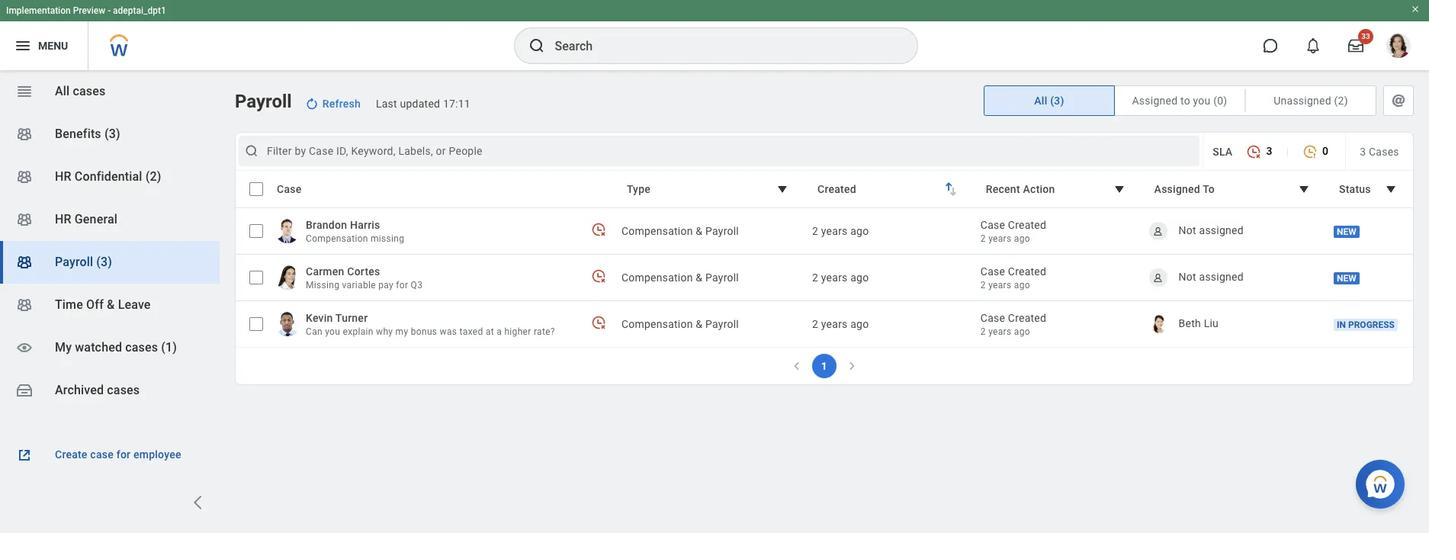 Task type: describe. For each thing, give the bounding box(es) containing it.
not for brandon harris
[[1179, 224, 1196, 236]]

0 button
[[1295, 137, 1336, 166]]

menu
[[38, 39, 68, 52]]

unassigned (2) button
[[1246, 86, 1376, 115]]

benefits
[[55, 127, 101, 141]]

sla
[[1213, 145, 1233, 157]]

was
[[440, 326, 457, 337]]

time to resolve - overdue image
[[591, 222, 606, 237]]

implementation
[[6, 5, 71, 16]]

benefits (3)
[[55, 127, 120, 141]]

liu
[[1204, 317, 1219, 329]]

hr confidential (2) link
[[0, 156, 220, 198]]

payroll inside payroll (3) link
[[55, 255, 93, 269]]

all (3)
[[1034, 95, 1064, 107]]

turner
[[335, 312, 368, 324]]

& for carmen cortes
[[696, 271, 703, 284]]

cases inside 'my watched cases (1)' "link"
[[125, 340, 158, 355]]

& for brandon harris
[[696, 225, 703, 237]]

not assigned for cortes
[[1179, 270, 1244, 283]]

filter by case id, keyword, labels, or people. type label: to find cases with specific labels applied element
[[239, 136, 1200, 166]]

my
[[55, 340, 72, 355]]

cases for all cases
[[73, 84, 106, 98]]

you inside kevin turner can you explain why my bonus was taxed at a higher rate?
[[325, 326, 340, 337]]

3 for 3 cases
[[1360, 145, 1366, 157]]

not assigned for harris
[[1179, 224, 1244, 236]]

compensation & payroll for brandon harris
[[621, 225, 739, 237]]

chevron right small image
[[844, 358, 859, 374]]

hr general link
[[0, 198, 220, 241]]

(2) inside "button"
[[1334, 95, 1348, 107]]

in
[[1337, 320, 1346, 330]]

33
[[1361, 32, 1370, 40]]

assigned for assigned to you (0)
[[1132, 95, 1178, 107]]

archived
[[55, 383, 104, 397]]

time off & leave link
[[0, 284, 220, 326]]

archived cases link
[[0, 369, 220, 412]]

can
[[306, 326, 323, 337]]

ext link image
[[15, 446, 34, 464]]

assigned for cortes
[[1199, 270, 1244, 283]]

caret down image for recent action
[[1110, 180, 1128, 198]]

1
[[821, 360, 828, 372]]

(2) inside 'link'
[[145, 169, 161, 184]]

payroll (3) link
[[0, 241, 220, 284]]

updated
[[400, 98, 440, 110]]

hr for hr general
[[55, 212, 71, 226]]

watched
[[75, 340, 122, 355]]

search image
[[244, 143, 259, 159]]

time off & leave
[[55, 297, 151, 312]]

create case for employee
[[55, 448, 181, 461]]

3 button
[[1239, 137, 1280, 166]]

my watched cases (1)
[[55, 340, 177, 355]]

profile logan mcneil image
[[1386, 34, 1411, 61]]

recent action button
[[976, 175, 1138, 204]]

(1)
[[161, 340, 177, 355]]

contact card matrix manager image for hr general
[[15, 210, 34, 229]]

caret down image for type
[[773, 180, 792, 198]]

new for harris
[[1337, 227, 1356, 237]]

all cases link
[[0, 70, 220, 113]]

cases
[[1369, 145, 1399, 157]]

2 years ago for kevin turner
[[812, 318, 869, 330]]

inbox large image
[[1348, 38, 1364, 53]]

not for carmen cortes
[[1179, 270, 1196, 283]]

case for brandon harris
[[981, 219, 1005, 231]]

assigned to you (0)
[[1132, 95, 1227, 107]]

bonus
[[411, 326, 437, 337]]

create
[[55, 448, 87, 461]]

recent
[[986, 183, 1020, 195]]

all (3) tab panel
[[235, 132, 1414, 385]]

in progress
[[1337, 320, 1395, 330]]

last updated 17:11
[[376, 98, 470, 110]]

(3) for benefits (3)
[[104, 127, 120, 141]]

1 button
[[812, 354, 837, 378]]

reset image
[[304, 96, 319, 111]]

3 cases
[[1360, 145, 1399, 157]]

compensation & payroll for kevin turner
[[621, 318, 739, 330]]

archived cases
[[55, 383, 140, 397]]

tab list containing all (3)
[[984, 85, 1414, 116]]

harris
[[350, 219, 380, 231]]

assigned for assigned to
[[1154, 183, 1200, 195]]

time to resolve - overdue element for brandon harris
[[591, 222, 606, 237]]

caret down image for status
[[1382, 180, 1400, 198]]

to
[[1203, 183, 1215, 195]]

variable
[[342, 280, 376, 291]]

grid view image
[[15, 82, 34, 101]]

unassigned
[[1274, 95, 1331, 107]]

compensation for harris
[[621, 225, 693, 237]]

type
[[627, 183, 651, 195]]

you inside button
[[1193, 95, 1211, 107]]

contact card matrix manager image for hr confidential (2)
[[15, 168, 34, 186]]

case created 2 years ago for brandon harris
[[981, 219, 1046, 244]]

assigned to you (0) button
[[1115, 86, 1245, 115]]

time to resolve - overdue element for kevin turner
[[591, 315, 606, 330]]

taxed
[[460, 326, 483, 337]]

all for all (3)
[[1034, 95, 1047, 107]]

all (3) button
[[985, 86, 1114, 115]]

visible image
[[15, 339, 34, 357]]

sort up image
[[939, 178, 958, 196]]

notifications large image
[[1306, 38, 1321, 53]]

assigned to
[[1154, 183, 1215, 195]]

cortes
[[347, 265, 380, 278]]

status button
[[1329, 175, 1410, 204]]

q3
[[411, 280, 423, 291]]

(0)
[[1213, 95, 1227, 107]]

pay
[[378, 280, 393, 291]]

my watched cases (1) link
[[0, 326, 220, 369]]

brandon harris compensation missing
[[306, 219, 404, 244]]

chevron right image
[[189, 493, 207, 512]]

hr confidential (2)
[[55, 169, 161, 184]]

search image
[[527, 37, 546, 55]]

case for kevin turner
[[981, 312, 1005, 324]]

confidential
[[75, 169, 142, 184]]

missing variable pay for q3 button
[[306, 279, 423, 291]]

type button
[[617, 175, 802, 204]]

implementation preview -   adeptai_dpt1
[[6, 5, 166, 16]]



Task type: vqa. For each thing, say whether or not it's contained in the screenshot.
'Time To Resolve - overdue' element related to Kevin Turner
yes



Task type: locate. For each thing, give the bounding box(es) containing it.
1 vertical spatial new
[[1337, 273, 1356, 284]]

missing
[[371, 233, 404, 244]]

contact card matrix manager image
[[15, 125, 34, 143], [15, 210, 34, 229], [15, 296, 34, 314]]

preview
[[73, 5, 105, 16]]

time to resolve - overdue image down time to resolve - overdue image
[[591, 268, 606, 283]]

case created 2 years ago
[[981, 219, 1046, 244], [981, 265, 1046, 291], [981, 312, 1046, 337]]

all for all cases
[[55, 84, 70, 98]]

2 user image from the top
[[1152, 272, 1164, 283]]

tab list
[[984, 85, 1414, 116]]

compensation for turner
[[621, 318, 693, 330]]

contact card matrix manager image for benefits (3)
[[15, 125, 34, 143]]

assigned inside tab list
[[1132, 95, 1178, 107]]

beth
[[1179, 317, 1201, 329]]

2 contact card matrix manager image from the top
[[15, 210, 34, 229]]

caret down image inside 'assigned to' button
[[1295, 180, 1313, 198]]

for
[[396, 280, 408, 291], [116, 448, 131, 461]]

caret down image down clock exclamation image
[[1295, 180, 1313, 198]]

(2) right the confidential
[[145, 169, 161, 184]]

2 vertical spatial contact card matrix manager image
[[15, 296, 34, 314]]

caret down image left assigned to
[[1110, 180, 1128, 198]]

unassigned (2)
[[1274, 95, 1348, 107]]

inbox image
[[15, 381, 34, 400]]

caret down image right 'status'
[[1382, 180, 1400, 198]]

you right can
[[325, 326, 340, 337]]

1 vertical spatial hr
[[55, 212, 71, 226]]

at
[[486, 326, 494, 337]]

employee
[[133, 448, 181, 461]]

0 vertical spatial cases
[[73, 84, 106, 98]]

2 3 from the left
[[1360, 145, 1366, 157]]

2 vertical spatial (3)
[[96, 255, 112, 269]]

created inside button
[[818, 183, 856, 195]]

cases for archived cases
[[107, 383, 140, 397]]

Search Workday  search field
[[555, 29, 886, 63]]

beth liu
[[1179, 317, 1219, 329]]

compensation & payroll
[[621, 225, 739, 237], [621, 271, 739, 284], [621, 318, 739, 330]]

cases
[[73, 84, 106, 98], [125, 340, 158, 355], [107, 383, 140, 397]]

not
[[1179, 224, 1196, 236], [1179, 270, 1196, 283]]

0 horizontal spatial 3
[[1266, 145, 1272, 157]]

1 vertical spatial (2)
[[145, 169, 161, 184]]

contact card matrix manager image for time off & leave
[[15, 296, 34, 314]]

justify image
[[14, 37, 32, 55]]

cases inside all cases link
[[73, 84, 106, 98]]

1 caret down image from the left
[[773, 180, 792, 198]]

1 horizontal spatial you
[[1193, 95, 1211, 107]]

assigned
[[1199, 224, 1244, 236], [1199, 270, 1244, 283]]

1 horizontal spatial (2)
[[1334, 95, 1348, 107]]

kevin turner can you explain why my bonus was taxed at a higher rate?
[[306, 312, 555, 337]]

for inside carmen cortes missing variable pay for q3
[[396, 280, 408, 291]]

1 vertical spatial assigned
[[1199, 270, 1244, 283]]

status
[[1339, 183, 1371, 195]]

caret down image for assigned to
[[1295, 180, 1313, 198]]

contact card matrix manager image inside hr confidential (2) 'link'
[[15, 168, 34, 186]]

contact card matrix manager image inside benefits (3) link
[[15, 125, 34, 143]]

assigned left to
[[1132, 95, 1178, 107]]

Filter by Case ID, Keyword, Labels, or People text field
[[267, 143, 1176, 159]]

contact card matrix manager image inside hr general link
[[15, 210, 34, 229]]

time to resolve - overdue image for turner
[[591, 315, 606, 330]]

-
[[108, 5, 111, 16]]

1 vertical spatial time to resolve - overdue element
[[591, 268, 606, 283]]

clock exclamation image
[[1303, 144, 1318, 159]]

1 contact card matrix manager image from the top
[[15, 125, 34, 143]]

2 not from the top
[[1179, 270, 1196, 283]]

case
[[90, 448, 114, 461]]

3 compensation & payroll from the top
[[621, 318, 739, 330]]

why
[[376, 326, 393, 337]]

|
[[1286, 145, 1289, 157]]

0 vertical spatial (2)
[[1334, 95, 1348, 107]]

1 not assigned from the top
[[1179, 224, 1244, 236]]

1 vertical spatial case created 2 years ago
[[981, 265, 1046, 291]]

1 vertical spatial compensation & payroll
[[621, 271, 739, 284]]

assigned up liu
[[1199, 270, 1244, 283]]

payroll (3)
[[55, 255, 112, 269]]

33 button
[[1339, 29, 1373, 63]]

2 2 years ago from the top
[[812, 271, 869, 284]]

time to resolve - overdue image
[[591, 268, 606, 283], [591, 315, 606, 330]]

all inside list
[[55, 84, 70, 98]]

leave
[[118, 297, 151, 312]]

can you explain why my bonus was taxed at a higher rate? button
[[306, 326, 555, 338]]

chevron left small image
[[789, 358, 805, 374]]

1 vertical spatial (3)
[[104, 127, 120, 141]]

for inside 'link'
[[116, 448, 131, 461]]

2 years ago for carmen cortes
[[812, 271, 869, 284]]

adeptai_dpt1
[[113, 5, 166, 16]]

assigned for harris
[[1199, 224, 1244, 236]]

0 vertical spatial (3)
[[1050, 95, 1064, 107]]

4 caret down image from the left
[[1382, 180, 1400, 198]]

created
[[818, 183, 856, 195], [1008, 219, 1046, 231], [1008, 265, 1046, 278], [1008, 312, 1046, 324]]

(3) inside button
[[1050, 95, 1064, 107]]

hr left general
[[55, 212, 71, 226]]

missing
[[306, 280, 340, 291]]

1 vertical spatial time to resolve - overdue image
[[591, 315, 606, 330]]

close environment banner image
[[1411, 5, 1420, 14]]

time to resolve - overdue element for carmen cortes
[[591, 268, 606, 283]]

1 vertical spatial user image
[[1152, 272, 1164, 283]]

caret down image down filter by case id, keyword, labels, or people text box
[[773, 180, 792, 198]]

1 vertical spatial contact card matrix manager image
[[15, 253, 34, 271]]

carmen cortes missing variable pay for q3
[[306, 265, 423, 291]]

user image for cortes
[[1152, 272, 1164, 283]]

hr
[[55, 169, 71, 184], [55, 212, 71, 226]]

for right case
[[116, 448, 131, 461]]

time to resolve - overdue image for cortes
[[591, 268, 606, 283]]

2 assigned from the top
[[1199, 270, 1244, 283]]

0 vertical spatial assigned
[[1132, 95, 1178, 107]]

not assigned up liu
[[1179, 270, 1244, 283]]

0 horizontal spatial (2)
[[145, 169, 161, 184]]

time
[[55, 297, 83, 312]]

you
[[1193, 95, 1211, 107], [325, 326, 340, 337]]

2 compensation & payroll from the top
[[621, 271, 739, 284]]

2 case created 2 years ago from the top
[[981, 265, 1046, 291]]

last
[[376, 98, 397, 110]]

(3) for payroll (3)
[[96, 255, 112, 269]]

2 new from the top
[[1337, 273, 1356, 284]]

1 vertical spatial for
[[116, 448, 131, 461]]

benefits (3) link
[[0, 113, 220, 156]]

1 horizontal spatial for
[[396, 280, 408, 291]]

all inside button
[[1034, 95, 1047, 107]]

3 time to resolve - overdue element from the top
[[591, 315, 606, 330]]

0 vertical spatial 2 years ago
[[812, 225, 869, 237]]

1 vertical spatial not
[[1179, 270, 1196, 283]]

cases left (1)
[[125, 340, 158, 355]]

2 vertical spatial cases
[[107, 383, 140, 397]]

refresh
[[322, 98, 361, 110]]

compensation for cortes
[[621, 271, 693, 284]]

1 vertical spatial assigned
[[1154, 183, 1200, 195]]

new
[[1337, 227, 1356, 237], [1337, 273, 1356, 284]]

0 vertical spatial time to resolve - overdue element
[[591, 222, 606, 237]]

0 horizontal spatial all
[[55, 84, 70, 98]]

caret down image inside recent action button
[[1110, 180, 1128, 198]]

case created 2 years ago for carmen cortes
[[981, 265, 1046, 291]]

2 vertical spatial case created 2 years ago
[[981, 312, 1046, 337]]

2 vertical spatial 2 years ago
[[812, 318, 869, 330]]

3 right clock x icon
[[1266, 145, 1272, 157]]

time to resolve - overdue element
[[591, 222, 606, 237], [591, 268, 606, 283], [591, 315, 606, 330]]

3 left the cases
[[1360, 145, 1366, 157]]

new down 'status'
[[1337, 227, 1356, 237]]

0
[[1322, 145, 1328, 157]]

0 horizontal spatial you
[[325, 326, 340, 337]]

hr general
[[55, 212, 117, 226]]

assigned left "to"
[[1154, 183, 1200, 195]]

1 vertical spatial cases
[[125, 340, 158, 355]]

cases inside archived cases link
[[107, 383, 140, 397]]

to
[[1180, 95, 1190, 107]]

case created 2 years ago for kevin turner
[[981, 312, 1046, 337]]

payroll for brandon harris
[[705, 225, 739, 237]]

0 vertical spatial time to resolve - overdue image
[[591, 268, 606, 283]]

create case for employee link
[[15, 446, 204, 464]]

user image
[[1152, 225, 1164, 237], [1152, 272, 1164, 283]]

carmen
[[306, 265, 344, 278]]

payroll for kevin turner
[[705, 318, 739, 330]]

3 caret down image from the left
[[1295, 180, 1313, 198]]

0 vertical spatial not assigned
[[1179, 224, 1244, 236]]

1 time to resolve - overdue element from the top
[[591, 222, 606, 237]]

1 time to resolve - overdue image from the top
[[591, 268, 606, 283]]

you right to
[[1193, 95, 1211, 107]]

progress
[[1348, 320, 1395, 330]]

2 time to resolve - overdue image from the top
[[591, 315, 606, 330]]

3 contact card matrix manager image from the top
[[15, 296, 34, 314]]

caret down image inside "status" button
[[1382, 180, 1400, 198]]

user image for harris
[[1152, 225, 1164, 237]]

brandon
[[306, 219, 347, 231]]

caret down image
[[773, 180, 792, 198], [1110, 180, 1128, 198], [1295, 180, 1313, 198], [1382, 180, 1400, 198]]

a
[[497, 326, 502, 337]]

0 vertical spatial user image
[[1152, 225, 1164, 237]]

not assigned down "to"
[[1179, 224, 1244, 236]]

3 inside button
[[1266, 145, 1272, 157]]

1 2 years ago from the top
[[812, 225, 869, 237]]

0 vertical spatial you
[[1193, 95, 1211, 107]]

2
[[812, 225, 818, 237], [981, 233, 986, 244], [812, 271, 818, 284], [981, 280, 986, 291], [812, 318, 818, 330], [981, 326, 986, 337]]

for left q3
[[396, 280, 408, 291]]

1 vertical spatial contact card matrix manager image
[[15, 210, 34, 229]]

2 vertical spatial time to resolve - overdue element
[[591, 315, 606, 330]]

cases up "benefits (3)"
[[73, 84, 106, 98]]

0 vertical spatial new
[[1337, 227, 1356, 237]]

2 years ago for brandon harris
[[812, 225, 869, 237]]

years
[[821, 225, 848, 237], [988, 233, 1012, 244], [821, 271, 848, 284], [988, 280, 1012, 291], [821, 318, 848, 330], [988, 326, 1012, 337]]

assigned to button
[[1144, 175, 1323, 204]]

action
[[1023, 183, 1055, 195]]

contact card matrix manager image down grid view image
[[15, 125, 34, 143]]

list
[[0, 70, 220, 412]]

menu button
[[0, 21, 88, 70]]

time to resolve - overdue image right rate?
[[591, 315, 606, 330]]

2 time to resolve - overdue element from the top
[[591, 268, 606, 283]]

contact card matrix manager image up visible icon
[[15, 296, 34, 314]]

2 contact card matrix manager image from the top
[[15, 253, 34, 271]]

0 vertical spatial contact card matrix manager image
[[15, 125, 34, 143]]

compensation inside "brandon harris compensation missing"
[[306, 233, 368, 244]]

3 case created 2 years ago from the top
[[981, 312, 1046, 337]]

explain
[[343, 326, 373, 337]]

created for carmen cortes
[[1008, 265, 1046, 278]]

& for kevin turner
[[696, 318, 703, 330]]

refresh button
[[298, 92, 370, 116]]

1 case created 2 years ago from the top
[[981, 219, 1046, 244]]

recent action
[[986, 183, 1055, 195]]

1 not from the top
[[1179, 224, 1196, 236]]

(2)
[[1334, 95, 1348, 107], [145, 169, 161, 184]]

payroll for carmen cortes
[[705, 271, 739, 284]]

case for carmen cortes
[[981, 265, 1005, 278]]

0 vertical spatial not
[[1179, 224, 1196, 236]]

general
[[75, 212, 117, 226]]

not down assigned to
[[1179, 224, 1196, 236]]

new for cortes
[[1337, 273, 1356, 284]]

contact card matrix manager image inside payroll (3) link
[[15, 253, 34, 271]]

1 3 from the left
[[1266, 145, 1272, 157]]

assigned down 'assigned to' button
[[1199, 224, 1244, 236]]

at tag mention image
[[1389, 92, 1408, 110]]

0 vertical spatial compensation & payroll
[[621, 225, 739, 237]]

2 vertical spatial compensation & payroll
[[621, 318, 739, 330]]

assigned inside "all (3)" tab panel
[[1154, 183, 1200, 195]]

created for kevin turner
[[1008, 312, 1046, 324]]

list containing all cases
[[0, 70, 220, 412]]

hr for hr confidential (2)
[[55, 169, 71, 184]]

assigned
[[1132, 95, 1178, 107], [1154, 183, 1200, 195]]

0 vertical spatial for
[[396, 280, 408, 291]]

1 compensation & payroll from the top
[[621, 225, 739, 237]]

not up beth
[[1179, 270, 1196, 283]]

1 hr from the top
[[55, 169, 71, 184]]

cases down my watched cases (1)
[[107, 383, 140, 397]]

0 horizontal spatial for
[[116, 448, 131, 461]]

not assigned
[[1179, 224, 1244, 236], [1179, 270, 1244, 283]]

contact card matrix manager image left hr general
[[15, 210, 34, 229]]

1 assigned from the top
[[1199, 224, 1244, 236]]

contact card matrix manager image
[[15, 168, 34, 186], [15, 253, 34, 271]]

payroll
[[235, 91, 292, 112], [705, 225, 739, 237], [55, 255, 93, 269], [705, 271, 739, 284], [705, 318, 739, 330]]

0 vertical spatial hr
[[55, 169, 71, 184]]

clock x image
[[1246, 144, 1262, 159]]

1 vertical spatial you
[[325, 326, 340, 337]]

compensation
[[621, 225, 693, 237], [306, 233, 368, 244], [621, 271, 693, 284], [621, 318, 693, 330]]

new up the "in"
[[1337, 273, 1356, 284]]

0 vertical spatial case created 2 years ago
[[981, 219, 1046, 244]]

3 for 3
[[1266, 145, 1272, 157]]

1 new from the top
[[1337, 227, 1356, 237]]

2 not assigned from the top
[[1179, 270, 1244, 283]]

contact card matrix manager image for payroll (3)
[[15, 253, 34, 271]]

all cases
[[55, 84, 106, 98]]

sort down image
[[944, 182, 962, 201]]

17:11
[[443, 98, 470, 110]]

caret down image inside type button
[[773, 180, 792, 198]]

created button
[[808, 175, 970, 204]]

higher
[[504, 326, 531, 337]]

my
[[395, 326, 408, 337]]

3 2 years ago from the top
[[812, 318, 869, 330]]

contact card matrix manager image inside the time off & leave link
[[15, 296, 34, 314]]

hr down benefits at the left top of page
[[55, 169, 71, 184]]

1 contact card matrix manager image from the top
[[15, 168, 34, 186]]

1 vertical spatial not assigned
[[1179, 270, 1244, 283]]

menu banner
[[0, 0, 1429, 70]]

(3)
[[1050, 95, 1064, 107], [104, 127, 120, 141], [96, 255, 112, 269]]

(3) for all (3)
[[1050, 95, 1064, 107]]

0 vertical spatial contact card matrix manager image
[[15, 168, 34, 186]]

0 vertical spatial assigned
[[1199, 224, 1244, 236]]

compensation & payroll for carmen cortes
[[621, 271, 739, 284]]

1 vertical spatial 2 years ago
[[812, 271, 869, 284]]

1 horizontal spatial 3
[[1360, 145, 1366, 157]]

hr inside 'link'
[[55, 169, 71, 184]]

2 caret down image from the left
[[1110, 180, 1128, 198]]

off
[[86, 297, 104, 312]]

created for brandon harris
[[1008, 219, 1046, 231]]

kevin
[[306, 312, 333, 324]]

rate?
[[534, 326, 555, 337]]

1 user image from the top
[[1152, 225, 1164, 237]]

(2) right unassigned
[[1334, 95, 1348, 107]]

2 hr from the top
[[55, 212, 71, 226]]

1 horizontal spatial all
[[1034, 95, 1047, 107]]

compensation missing button
[[306, 233, 404, 245]]



